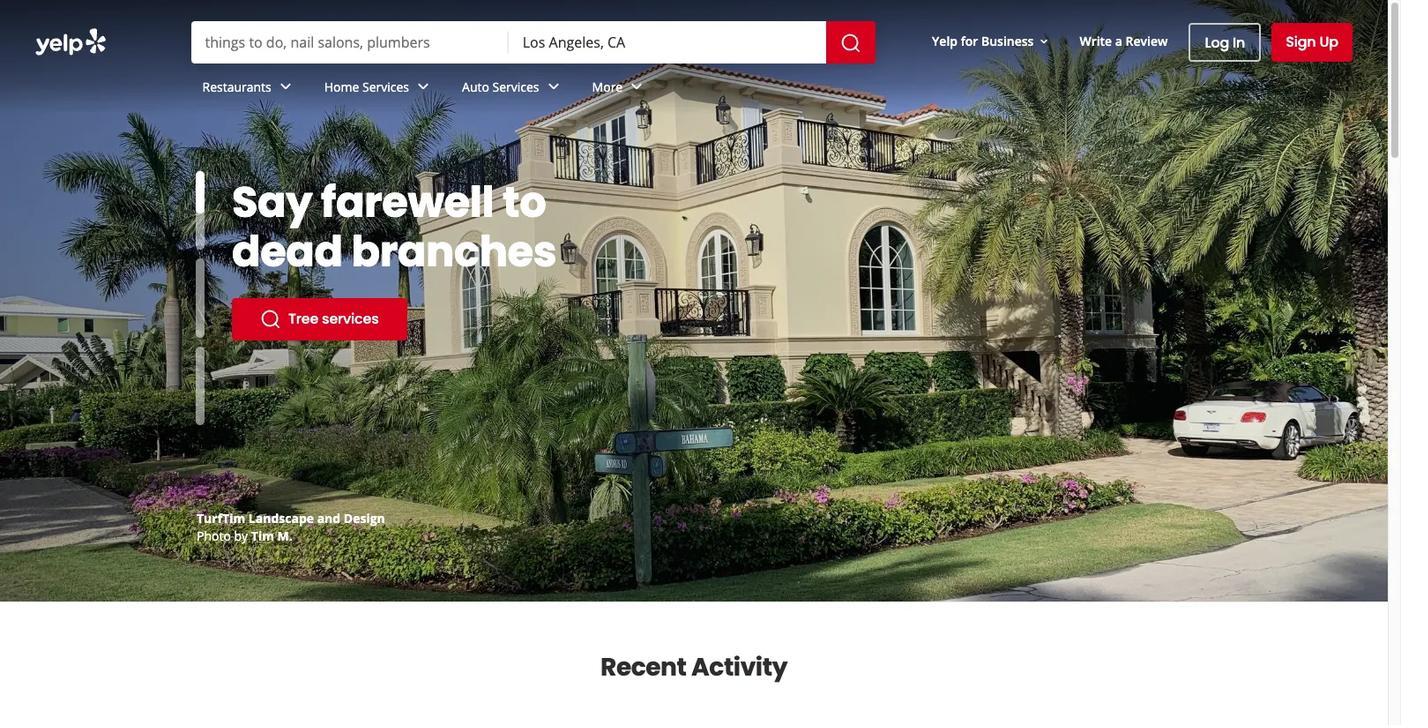 Task type: vqa. For each thing, say whether or not it's contained in the screenshot.
the Write a Review
yes



Task type: locate. For each thing, give the bounding box(es) containing it.
business categories element
[[188, 64, 1353, 115]]

24 chevron down v2 image for auto services
[[543, 76, 564, 97]]

none field up more link
[[523, 33, 812, 52]]

services inside auto services link
[[493, 78, 539, 95]]

auto
[[462, 78, 489, 95]]

tree
[[288, 309, 319, 329]]

branches
[[351, 222, 557, 281]]

in
[[1233, 32, 1246, 52]]

turftim
[[197, 510, 245, 527]]

0 horizontal spatial none field
[[205, 33, 495, 52]]

3 24 chevron down v2 image from the left
[[543, 76, 564, 97]]

tim m. link
[[251, 527, 293, 544]]

1 horizontal spatial none field
[[523, 33, 812, 52]]

and
[[317, 510, 341, 527]]

restaurants link
[[188, 64, 310, 115]]

services right 'home'
[[363, 78, 409, 95]]

review
[[1126, 32, 1168, 49]]

24 chevron down v2 image for restaurants
[[275, 76, 296, 97]]

services
[[363, 78, 409, 95], [493, 78, 539, 95]]

24 chevron down v2 image left auto in the top left of the page
[[413, 76, 434, 97]]

none field find
[[205, 33, 495, 52]]

activity
[[692, 650, 788, 684]]

None field
[[205, 33, 495, 52], [523, 33, 812, 52]]

1 horizontal spatial services
[[493, 78, 539, 95]]

16 chevron down v2 image
[[1038, 34, 1052, 48]]

home
[[324, 78, 359, 95]]

2 services from the left
[[493, 78, 539, 95]]

services inside home services link
[[363, 78, 409, 95]]

24 chevron down v2 image inside restaurants link
[[275, 76, 296, 97]]

recent
[[601, 650, 687, 684]]

home services
[[324, 78, 409, 95]]

none field near
[[523, 33, 812, 52]]

24 chevron down v2 image
[[275, 76, 296, 97], [413, 76, 434, 97], [543, 76, 564, 97], [626, 76, 648, 97]]

business
[[982, 32, 1034, 49]]

24 chevron down v2 image inside auto services link
[[543, 76, 564, 97]]

24 chevron down v2 image inside more link
[[626, 76, 648, 97]]

1 none field from the left
[[205, 33, 495, 52]]

tim
[[251, 527, 274, 544]]

home services link
[[310, 64, 448, 115]]

24 chevron down v2 image right more in the left top of the page
[[626, 76, 648, 97]]

1 24 chevron down v2 image from the left
[[275, 76, 296, 97]]

2 24 chevron down v2 image from the left
[[413, 76, 434, 97]]

m.
[[277, 527, 293, 544]]

None search field
[[0, 0, 1388, 115], [191, 21, 879, 64], [0, 0, 1388, 115], [191, 21, 879, 64]]

4 24 chevron down v2 image from the left
[[626, 76, 648, 97]]

24 chevron down v2 image right restaurants
[[275, 76, 296, 97]]

photo
[[197, 527, 231, 544]]

log in
[[1205, 32, 1246, 52]]

more
[[592, 78, 623, 95]]

24 chevron down v2 image for home services
[[413, 76, 434, 97]]

turftim landscape and design link
[[197, 510, 385, 527]]

auto services link
[[448, 64, 578, 115]]

24 chevron down v2 image right the auto services
[[543, 76, 564, 97]]

yelp for business
[[932, 32, 1034, 49]]

services right auto in the top left of the page
[[493, 78, 539, 95]]

1 services from the left
[[363, 78, 409, 95]]

2 none field from the left
[[523, 33, 812, 52]]

0 horizontal spatial services
[[363, 78, 409, 95]]

auto services
[[462, 78, 539, 95]]

for
[[961, 32, 978, 49]]

24 chevron down v2 image inside home services link
[[413, 76, 434, 97]]

none field up 'home'
[[205, 33, 495, 52]]



Task type: describe. For each thing, give the bounding box(es) containing it.
log
[[1205, 32, 1230, 52]]

services for auto services
[[493, 78, 539, 95]]

services
[[322, 309, 379, 329]]

to
[[503, 173, 546, 232]]

services for home services
[[363, 78, 409, 95]]

up
[[1320, 32, 1339, 52]]

explore banner section banner
[[0, 0, 1388, 602]]

more link
[[578, 64, 662, 115]]

landscape
[[249, 510, 314, 527]]

sign up
[[1286, 32, 1339, 52]]

farewell
[[321, 173, 494, 232]]

write
[[1080, 32, 1112, 49]]

say
[[232, 173, 312, 232]]

write a review
[[1080, 32, 1168, 49]]

dead
[[232, 222, 343, 281]]

sign up link
[[1272, 23, 1353, 62]]

a
[[1116, 32, 1123, 49]]

restaurants
[[202, 78, 271, 95]]

design
[[344, 510, 385, 527]]

yelp for business button
[[925, 25, 1059, 57]]

sign
[[1286, 32, 1316, 52]]

24 chevron down v2 image for more
[[626, 76, 648, 97]]

tree services
[[288, 309, 379, 329]]

search image
[[841, 32, 862, 53]]

turftim landscape and design photo by tim m.
[[197, 510, 385, 544]]

write a review link
[[1073, 25, 1175, 57]]

Near text field
[[523, 33, 812, 52]]

24 search v2 image
[[260, 309, 281, 330]]

Find text field
[[205, 33, 495, 52]]

tree services link
[[232, 298, 407, 340]]

log in link
[[1189, 23, 1261, 62]]

recent activity
[[601, 650, 788, 684]]

yelp
[[932, 32, 958, 49]]

by
[[234, 527, 248, 544]]

say farewell to dead branches
[[232, 173, 557, 281]]

select slide image
[[196, 138, 205, 216]]



